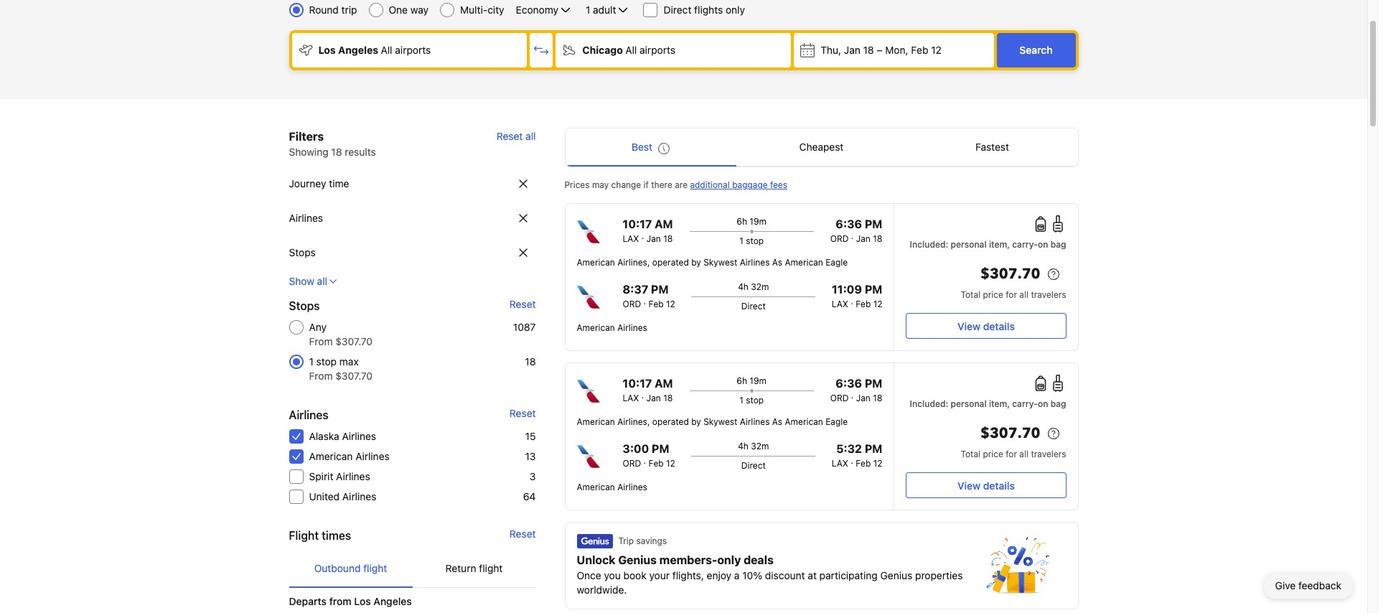 Task type: vqa. For each thing, say whether or not it's contained in the screenshot.
"No hidden fees – track your price at every step"
no



Task type: locate. For each thing, give the bounding box(es) containing it.
0 vertical spatial reset button
[[510, 297, 536, 312]]

1 operated from the top
[[653, 257, 689, 268]]

jan up 8:37
[[647, 233, 661, 244]]

1 stops from the top
[[289, 246, 316, 258]]

tab list for departs from los angeles
[[289, 550, 536, 589]]

1 6h from the top
[[737, 216, 747, 227]]

1 4h from the top
[[738, 281, 749, 292]]

.
[[642, 230, 644, 241], [851, 230, 854, 241], [644, 296, 646, 307], [851, 296, 854, 307], [642, 390, 644, 401], [851, 390, 854, 401], [644, 455, 646, 466], [851, 455, 854, 466]]

1 vertical spatial 4h
[[738, 441, 749, 452]]

multi-
[[460, 4, 488, 16]]

best image
[[658, 143, 670, 154], [658, 143, 670, 154]]

0 vertical spatial genius
[[618, 554, 657, 567]]

1 vertical spatial 6h 19m
[[737, 376, 767, 386]]

cheapest
[[800, 141, 844, 153]]

included: for 11:09 pm
[[910, 239, 949, 250]]

best
[[632, 141, 653, 153]]

from inside any from $307.70
[[309, 335, 333, 348]]

2 10:17 am lax . jan 18 from the top
[[623, 377, 673, 404]]

1 6h 19m from the top
[[737, 216, 767, 227]]

2 view details button from the top
[[907, 472, 1067, 498]]

angeles
[[338, 44, 378, 56], [374, 595, 412, 607]]

tab list containing outbound flight
[[289, 550, 536, 589]]

1 inside '1 stop max from $307.70'
[[309, 355, 314, 368]]

10:17
[[623, 218, 652, 230], [623, 377, 652, 390]]

6:36
[[836, 218, 862, 230], [836, 377, 862, 390]]

0 vertical spatial am
[[655, 218, 673, 230]]

0 vertical spatial personal
[[951, 239, 987, 250]]

reset button down 64
[[510, 527, 536, 541]]

included: for 5:32 pm
[[910, 399, 949, 409]]

direct for 8:37 pm
[[742, 301, 766, 312]]

multi-city
[[460, 4, 505, 16]]

personal for 11:09 pm
[[951, 239, 987, 250]]

for for 11:09 pm
[[1006, 289, 1017, 300]]

0 vertical spatial american airlines
[[577, 322, 648, 333]]

1 as from the top
[[773, 257, 783, 268]]

1 bag from the top
[[1051, 239, 1067, 250]]

total for 11:09 pm
[[961, 289, 981, 300]]

18
[[864, 44, 874, 56], [331, 146, 342, 158], [664, 233, 673, 244], [873, 233, 883, 244], [525, 355, 536, 368], [664, 393, 673, 404], [873, 393, 883, 404]]

0 horizontal spatial airports
[[395, 44, 431, 56]]

1 flight from the left
[[363, 562, 387, 574]]

0 horizontal spatial flight
[[363, 562, 387, 574]]

6:36 for 5:32
[[836, 377, 862, 390]]

thu, jan 18 – mon, feb 12
[[821, 44, 942, 56]]

0 horizontal spatial tab list
[[289, 550, 536, 589]]

tab list
[[565, 129, 1078, 167], [289, 550, 536, 589]]

tab list containing best
[[565, 129, 1078, 167]]

0 vertical spatial included:
[[910, 239, 949, 250]]

united
[[309, 490, 340, 503]]

2 6:36 from the top
[[836, 377, 862, 390]]

13
[[525, 450, 536, 462]]

2 $307.70 region from the top
[[907, 422, 1067, 448]]

1 horizontal spatial los
[[354, 595, 371, 607]]

1 vertical spatial by
[[692, 416, 701, 427]]

2 4h from the top
[[738, 441, 749, 452]]

1 vertical spatial carry-
[[1013, 399, 1038, 409]]

2 operated from the top
[[653, 416, 689, 427]]

give feedback
[[1276, 579, 1342, 592]]

only up a
[[718, 554, 741, 567]]

view
[[958, 320, 981, 332], [958, 479, 981, 491]]

1 eagle from the top
[[826, 257, 848, 268]]

airlines, up the 3:00
[[618, 416, 650, 427]]

0 vertical spatial on
[[1038, 239, 1049, 250]]

2 total from the top
[[961, 449, 981, 460]]

return flight button
[[413, 550, 536, 587]]

6:36 up 11:09
[[836, 218, 862, 230]]

lax down 11:09
[[832, 299, 849, 309]]

1 vertical spatial view details button
[[907, 472, 1067, 498]]

1 vertical spatial operated
[[653, 416, 689, 427]]

reset button up 15
[[510, 406, 536, 421]]

2 32m from the top
[[751, 441, 769, 452]]

american airlines, operated by skywest airlines as american eagle
[[577, 257, 848, 268], [577, 416, 848, 427]]

view details button for 11:09 pm
[[907, 313, 1067, 339]]

2 vertical spatial reset button
[[510, 527, 536, 541]]

only
[[726, 4, 745, 16], [718, 554, 741, 567]]

10:17 am lax . jan 18 for 3:00
[[623, 377, 673, 404]]

0 vertical spatial 4h
[[738, 281, 749, 292]]

1 total price for all travelers from the top
[[961, 289, 1067, 300]]

travelers for 5:32 pm
[[1031, 449, 1067, 460]]

0 vertical spatial item,
[[989, 239, 1010, 250]]

2 6:36 pm ord . jan 18 from the top
[[831, 377, 883, 404]]

1 vertical spatial $307.70 region
[[907, 422, 1067, 448]]

1 vertical spatial only
[[718, 554, 741, 567]]

2 skywest from the top
[[704, 416, 738, 427]]

12 for 3:00 pm
[[666, 458, 676, 469]]

18 left results
[[331, 146, 342, 158]]

1 vertical spatial eagle
[[826, 416, 848, 427]]

ord down 8:37
[[623, 299, 641, 309]]

genius
[[618, 554, 657, 567], [881, 569, 913, 582]]

travelers
[[1031, 289, 1067, 300], [1031, 449, 1067, 460]]

1 vertical spatial included: personal item, carry-on bag
[[910, 399, 1067, 409]]

jan up the 3:00
[[647, 393, 661, 404]]

12 inside popup button
[[931, 44, 942, 56]]

fastest button
[[907, 129, 1078, 166]]

angeles down trip
[[338, 44, 378, 56]]

1 1 stop from the top
[[740, 236, 764, 246]]

6h for 3:00 pm
[[737, 376, 747, 386]]

los down round
[[318, 44, 336, 56]]

0 vertical spatial angeles
[[338, 44, 378, 56]]

1 vertical spatial from
[[309, 370, 333, 382]]

american airlines down the 3:00
[[577, 482, 648, 493]]

1 from from the top
[[309, 335, 333, 348]]

on for 11:09 pm
[[1038, 239, 1049, 250]]

ord
[[831, 233, 849, 244], [623, 299, 641, 309], [831, 393, 849, 404], [623, 458, 641, 469]]

0 vertical spatial 32m
[[751, 281, 769, 292]]

flight right 'outbound'
[[363, 562, 387, 574]]

10:17 for 3:00
[[623, 377, 652, 390]]

show
[[289, 275, 314, 287]]

total price for all travelers for 5:32 pm
[[961, 449, 1067, 460]]

for for 5:32 pm
[[1006, 449, 1017, 460]]

2 1 stop from the top
[[740, 395, 764, 406]]

4h for 3:00 pm
[[738, 441, 749, 452]]

0 vertical spatial 6h
[[737, 216, 747, 227]]

4h for 8:37 pm
[[738, 281, 749, 292]]

airlines, up 8:37
[[618, 257, 650, 268]]

2 view details from the top
[[958, 479, 1015, 491]]

3:00
[[623, 442, 649, 455]]

1 vertical spatial genius
[[881, 569, 913, 582]]

1 inside popup button
[[586, 4, 590, 16]]

0 vertical spatial los
[[318, 44, 336, 56]]

1 vertical spatial total price for all travelers
[[961, 449, 1067, 460]]

2 reset button from the top
[[510, 406, 536, 421]]

1 vertical spatial stop
[[316, 355, 337, 368]]

0 vertical spatial view details
[[958, 320, 1015, 332]]

direct
[[664, 4, 692, 16], [742, 301, 766, 312], [742, 460, 766, 471]]

1 horizontal spatial airports
[[640, 44, 676, 56]]

1 6:36 pm ord . jan 18 from the top
[[831, 218, 883, 244]]

personal for 5:32 pm
[[951, 399, 987, 409]]

2 6h 19m from the top
[[737, 376, 767, 386]]

2 total price for all travelers from the top
[[961, 449, 1067, 460]]

$307.70 inside '1 stop max from $307.70'
[[336, 370, 373, 382]]

2 travelers from the top
[[1031, 449, 1067, 460]]

1 vertical spatial 19m
[[750, 376, 767, 386]]

details for 11:09 pm
[[984, 320, 1015, 332]]

0 vertical spatial from
[[309, 335, 333, 348]]

18 down 1087
[[525, 355, 536, 368]]

1 airlines, from the top
[[618, 257, 650, 268]]

. inside 11:09 pm lax . feb 12
[[851, 296, 854, 307]]

2 included: from the top
[[910, 399, 949, 409]]

feb inside 3:00 pm ord . feb 12
[[649, 458, 664, 469]]

0 vertical spatial stops
[[289, 246, 316, 258]]

pm inside 5:32 pm lax . feb 12
[[865, 442, 883, 455]]

feb inside 5:32 pm lax . feb 12
[[856, 458, 871, 469]]

eagle up 11:09
[[826, 257, 848, 268]]

0 vertical spatial travelers
[[1031, 289, 1067, 300]]

ord down the 3:00
[[623, 458, 641, 469]]

1 american airlines, operated by skywest airlines as american eagle from the top
[[577, 257, 848, 268]]

18 up 11:09 pm lax . feb 12
[[873, 233, 883, 244]]

1 by from the top
[[692, 257, 701, 268]]

1 vertical spatial view
[[958, 479, 981, 491]]

carry- for 11:09 pm
[[1013, 239, 1038, 250]]

$307.70
[[981, 264, 1041, 284], [336, 335, 373, 348], [336, 370, 373, 382], [981, 424, 1041, 443]]

flight inside return flight button
[[479, 562, 503, 574]]

stop inside '1 stop max from $307.70'
[[316, 355, 337, 368]]

2 by from the top
[[692, 416, 701, 427]]

2 eagle from the top
[[826, 416, 848, 427]]

american airlines down 8:37
[[577, 322, 648, 333]]

2 for from the top
[[1006, 449, 1017, 460]]

. inside 3:00 pm ord . feb 12
[[644, 455, 646, 466]]

show all
[[289, 275, 327, 287]]

1 for from the top
[[1006, 289, 1017, 300]]

american airlines down alaska airlines
[[309, 450, 390, 462]]

1 vertical spatial travelers
[[1031, 449, 1067, 460]]

airports
[[395, 44, 431, 56], [640, 44, 676, 56]]

total for 5:32 pm
[[961, 449, 981, 460]]

ord inside 3:00 pm ord . feb 12
[[623, 458, 641, 469]]

3 reset button from the top
[[510, 527, 536, 541]]

prices
[[565, 180, 590, 190]]

item,
[[989, 239, 1010, 250], [989, 399, 1010, 409]]

1 details from the top
[[984, 320, 1015, 332]]

round
[[309, 4, 339, 16]]

1 vertical spatial bag
[[1051, 399, 1067, 409]]

10:17 am lax . jan 18 down if on the left top of the page
[[623, 218, 673, 244]]

am for 8:37 pm
[[655, 218, 673, 230]]

2 details from the top
[[984, 479, 1015, 491]]

0 vertical spatial details
[[984, 320, 1015, 332]]

10:17 am lax . jan 18 up the 3:00
[[623, 377, 673, 404]]

10:17 am lax . jan 18 for 8:37
[[623, 218, 673, 244]]

1 vertical spatial personal
[[951, 399, 987, 409]]

1 10:17 am lax . jan 18 from the top
[[623, 218, 673, 244]]

0 vertical spatial 4h 32m
[[738, 281, 769, 292]]

your
[[649, 569, 670, 582]]

times
[[322, 529, 351, 542]]

12 inside 8:37 pm ord . feb 12
[[666, 299, 676, 309]]

0 vertical spatial eagle
[[826, 257, 848, 268]]

los
[[318, 44, 336, 56], [354, 595, 371, 607]]

as
[[773, 257, 783, 268], [773, 416, 783, 427]]

1 view details button from the top
[[907, 313, 1067, 339]]

1 view details from the top
[[958, 320, 1015, 332]]

0 vertical spatial price
[[983, 289, 1004, 300]]

0 vertical spatial bag
[[1051, 239, 1067, 250]]

1 vertical spatial stops
[[289, 299, 320, 312]]

1 view from the top
[[958, 320, 981, 332]]

2 am from the top
[[655, 377, 673, 390]]

0 vertical spatial airlines,
[[618, 257, 650, 268]]

am
[[655, 218, 673, 230], [655, 377, 673, 390]]

thu,
[[821, 44, 842, 56]]

2 airports from the left
[[640, 44, 676, 56]]

2 6h from the top
[[737, 376, 747, 386]]

american
[[577, 257, 615, 268], [785, 257, 823, 268], [577, 322, 615, 333], [577, 416, 615, 427], [785, 416, 823, 427], [309, 450, 353, 462], [577, 482, 615, 493]]

10:17 down if on the left top of the page
[[623, 218, 652, 230]]

eagle
[[826, 257, 848, 268], [826, 416, 848, 427]]

chicago
[[583, 44, 623, 56]]

6h 19m for 5:32 pm
[[737, 376, 767, 386]]

tab list for prices may change if there are
[[565, 129, 1078, 167]]

airports down one way
[[395, 44, 431, 56]]

jan right thu, at the top of the page
[[844, 44, 861, 56]]

1 vertical spatial price
[[983, 449, 1004, 460]]

8:37 pm ord . feb 12
[[623, 283, 676, 309]]

1 vertical spatial details
[[984, 479, 1015, 491]]

0 vertical spatial tab list
[[565, 129, 1078, 167]]

10:17 up the 3:00
[[623, 377, 652, 390]]

all down the one
[[381, 44, 392, 56]]

operated up 3:00 pm ord . feb 12
[[653, 416, 689, 427]]

12
[[931, 44, 942, 56], [666, 299, 676, 309], [874, 299, 883, 309], [666, 458, 676, 469], [874, 458, 883, 469]]

0 vertical spatial by
[[692, 257, 701, 268]]

11:09
[[832, 283, 862, 296]]

2 carry- from the top
[[1013, 399, 1038, 409]]

2 bag from the top
[[1051, 399, 1067, 409]]

unlock genius members-only deals once you book your flights, enjoy a 10% discount at participating genius properties worldwide.
[[577, 554, 963, 596]]

0 vertical spatial american airlines, operated by skywest airlines as american eagle
[[577, 257, 848, 268]]

6:36 pm ord . jan 18 up 5:32
[[831, 377, 883, 404]]

0 vertical spatial total
[[961, 289, 981, 300]]

feb
[[911, 44, 929, 56], [649, 299, 664, 309], [856, 299, 871, 309], [649, 458, 664, 469], [856, 458, 871, 469]]

1 vertical spatial 4h 32m
[[738, 441, 769, 452]]

included:
[[910, 239, 949, 250], [910, 399, 949, 409]]

2 vertical spatial american airlines
[[577, 482, 648, 493]]

1 vertical spatial 6h
[[737, 376, 747, 386]]

flights,
[[673, 569, 704, 582]]

1 vertical spatial 10:17 am lax . jan 18
[[623, 377, 673, 404]]

1 airports from the left
[[395, 44, 431, 56]]

32m
[[751, 281, 769, 292], [751, 441, 769, 452]]

18 down there
[[664, 233, 673, 244]]

1 vertical spatial tab list
[[289, 550, 536, 589]]

0 vertical spatial view
[[958, 320, 981, 332]]

stops down show
[[289, 299, 320, 312]]

1 personal from the top
[[951, 239, 987, 250]]

0 vertical spatial 6h 19m
[[737, 216, 767, 227]]

–
[[877, 44, 883, 56]]

ord inside 8:37 pm ord . feb 12
[[623, 299, 641, 309]]

1 vertical spatial airlines,
[[618, 416, 650, 427]]

genius image
[[577, 534, 613, 549], [577, 534, 613, 549], [986, 537, 1049, 595]]

1 am from the top
[[655, 218, 673, 230]]

1 4h 32m from the top
[[738, 281, 769, 292]]

12 inside 5:32 pm lax . feb 12
[[874, 458, 883, 469]]

all right chicago
[[626, 44, 637, 56]]

2 vertical spatial direct
[[742, 460, 766, 471]]

included: personal item, carry-on bag for 5:32 pm
[[910, 399, 1067, 409]]

4h 32m for 11:09 pm
[[738, 281, 769, 292]]

1 6:36 from the top
[[836, 218, 862, 230]]

64
[[523, 490, 536, 503]]

0 vertical spatial stop
[[746, 236, 764, 246]]

showing
[[289, 146, 329, 158]]

stops
[[289, 246, 316, 258], [289, 299, 320, 312]]

from
[[329, 595, 352, 607]]

1 vertical spatial view details
[[958, 479, 1015, 491]]

flight
[[289, 529, 319, 542]]

2 4h 32m from the top
[[738, 441, 769, 452]]

only right flights on the right top of page
[[726, 4, 745, 16]]

0 vertical spatial 6:36 pm ord . jan 18
[[831, 218, 883, 244]]

as for 11:09
[[773, 257, 783, 268]]

angeles right 'from'
[[374, 595, 412, 607]]

2 view from the top
[[958, 479, 981, 491]]

economy
[[516, 4, 559, 16]]

2 airlines, from the top
[[618, 416, 650, 427]]

6h
[[737, 216, 747, 227], [737, 376, 747, 386]]

0 vertical spatial as
[[773, 257, 783, 268]]

5:32
[[837, 442, 862, 455]]

flight right return
[[479, 562, 503, 574]]

1 vertical spatial skywest
[[704, 416, 738, 427]]

0 horizontal spatial genius
[[618, 554, 657, 567]]

0 vertical spatial 10:17
[[623, 218, 652, 230]]

eagle for 11:09
[[826, 257, 848, 268]]

2 stops from the top
[[289, 299, 320, 312]]

2 from from the top
[[309, 370, 333, 382]]

best button
[[565, 129, 736, 166]]

1 total from the top
[[961, 289, 981, 300]]

ord up 5:32
[[831, 393, 849, 404]]

airlines
[[289, 212, 323, 224], [740, 257, 770, 268], [618, 322, 648, 333], [289, 409, 329, 421], [740, 416, 770, 427], [342, 430, 376, 442], [356, 450, 390, 462], [336, 470, 370, 483], [618, 482, 648, 493], [342, 490, 377, 503]]

only inside the unlock genius members-only deals once you book your flights, enjoy a 10% discount at participating genius properties worldwide.
[[718, 554, 741, 567]]

1 horizontal spatial flight
[[479, 562, 503, 574]]

view details
[[958, 320, 1015, 332], [958, 479, 1015, 491]]

jan
[[844, 44, 861, 56], [647, 233, 661, 244], [856, 233, 871, 244], [647, 393, 661, 404], [856, 393, 871, 404]]

1 travelers from the top
[[1031, 289, 1067, 300]]

1 vertical spatial am
[[655, 377, 673, 390]]

1 stop max from $307.70
[[309, 355, 373, 382]]

jan up 11:09
[[856, 233, 871, 244]]

reset for flight times
[[510, 528, 536, 540]]

1 vertical spatial reset button
[[510, 406, 536, 421]]

1 on from the top
[[1038, 239, 1049, 250]]

1 vertical spatial total
[[961, 449, 981, 460]]

from down any from $307.70
[[309, 370, 333, 382]]

2 item, from the top
[[989, 399, 1010, 409]]

1 vertical spatial 32m
[[751, 441, 769, 452]]

12 for 5:32 pm
[[874, 458, 883, 469]]

american airlines, operated by skywest airlines as american eagle up 3:00 pm ord . feb 12
[[577, 416, 848, 427]]

12 inside 3:00 pm ord . feb 12
[[666, 458, 676, 469]]

0 vertical spatial carry-
[[1013, 239, 1038, 250]]

2 included: personal item, carry-on bag from the top
[[910, 399, 1067, 409]]

1 reset button from the top
[[510, 297, 536, 312]]

details
[[984, 320, 1015, 332], [984, 479, 1015, 491]]

0 vertical spatial view details button
[[907, 313, 1067, 339]]

stops up show
[[289, 246, 316, 258]]

6:36 up 5:32
[[836, 377, 862, 390]]

lax inside 11:09 pm lax . feb 12
[[832, 299, 849, 309]]

1 skywest from the top
[[704, 257, 738, 268]]

total price for all travelers
[[961, 289, 1067, 300], [961, 449, 1067, 460]]

$307.70 region
[[907, 263, 1067, 289], [907, 422, 1067, 448]]

2 personal from the top
[[951, 399, 987, 409]]

1 32m from the top
[[751, 281, 769, 292]]

airports right chicago
[[640, 44, 676, 56]]

0 vertical spatial operated
[[653, 257, 689, 268]]

1 horizontal spatial all
[[626, 44, 637, 56]]

2 price from the top
[[983, 449, 1004, 460]]

1 horizontal spatial genius
[[881, 569, 913, 582]]

0 vertical spatial for
[[1006, 289, 1017, 300]]

from down any
[[309, 335, 333, 348]]

12 inside 11:09 pm lax . feb 12
[[874, 299, 883, 309]]

0 vertical spatial skywest
[[704, 257, 738, 268]]

lax down 5:32
[[832, 458, 849, 469]]

operated up 8:37 pm ord . feb 12
[[653, 257, 689, 268]]

2 flight from the left
[[479, 562, 503, 574]]

18 left '–'
[[864, 44, 874, 56]]

feb inside 11:09 pm lax . feb 12
[[856, 299, 871, 309]]

2 19m from the top
[[750, 376, 767, 386]]

flight inside outbound flight button
[[363, 562, 387, 574]]

6:36 pm ord . jan 18 up 11:09
[[831, 218, 883, 244]]

0 vertical spatial 19m
[[750, 216, 767, 227]]

0 vertical spatial total price for all travelers
[[961, 289, 1067, 300]]

feb inside 8:37 pm ord . feb 12
[[649, 299, 664, 309]]

1 vertical spatial 6:36
[[836, 377, 862, 390]]

1 included: personal item, carry-on bag from the top
[[910, 239, 1067, 250]]

2 as from the top
[[773, 416, 783, 427]]

reset button up 1087
[[510, 297, 536, 312]]

$307.70 region for 5:32 pm
[[907, 422, 1067, 448]]

genius left properties on the bottom right of page
[[881, 569, 913, 582]]

1 vertical spatial 6:36 pm ord . jan 18
[[831, 377, 883, 404]]

1 vertical spatial on
[[1038, 399, 1049, 409]]

1 carry- from the top
[[1013, 239, 1038, 250]]

1 item, from the top
[[989, 239, 1010, 250]]

filters
[[289, 130, 324, 143]]

stop for 3:00 pm
[[746, 395, 764, 406]]

1 included: from the top
[[910, 239, 949, 250]]

total price for all travelers for 11:09 pm
[[961, 289, 1067, 300]]

1 10:17 from the top
[[623, 218, 652, 230]]

1 vertical spatial direct
[[742, 301, 766, 312]]

reset for airlines
[[510, 407, 536, 419]]

you
[[604, 569, 621, 582]]

los right 'from'
[[354, 595, 371, 607]]

from
[[309, 335, 333, 348], [309, 370, 333, 382]]

pm inside 3:00 pm ord . feb 12
[[652, 442, 670, 455]]

by for 3:00 pm
[[692, 416, 701, 427]]

2 10:17 from the top
[[623, 377, 652, 390]]

fees
[[770, 180, 788, 190]]

lax inside 5:32 pm lax . feb 12
[[832, 458, 849, 469]]

price
[[983, 289, 1004, 300], [983, 449, 1004, 460]]

0 vertical spatial $307.70 region
[[907, 263, 1067, 289]]

0 vertical spatial 1 stop
[[740, 236, 764, 246]]

2 on from the top
[[1038, 399, 1049, 409]]

american airlines
[[577, 322, 648, 333], [309, 450, 390, 462], [577, 482, 648, 493]]

departs from los angeles
[[289, 595, 412, 607]]

total
[[961, 289, 981, 300], [961, 449, 981, 460]]

american airlines, operated by skywest airlines as american eagle up 8:37 pm ord . feb 12
[[577, 257, 848, 268]]

2 american airlines, operated by skywest airlines as american eagle from the top
[[577, 416, 848, 427]]

1 $307.70 region from the top
[[907, 263, 1067, 289]]

direct flights only
[[664, 4, 745, 16]]

item, for 5:32 pm
[[989, 399, 1010, 409]]

10:17 am lax . jan 18
[[623, 218, 673, 244], [623, 377, 673, 404]]

1 19m from the top
[[750, 216, 767, 227]]

flight for outbound flight
[[363, 562, 387, 574]]

outbound
[[314, 562, 361, 574]]

2 vertical spatial stop
[[746, 395, 764, 406]]

eagle up 5:32
[[826, 416, 848, 427]]

6:36 pm ord . jan 18 for 5:32
[[831, 377, 883, 404]]

am for 3:00 pm
[[655, 377, 673, 390]]

time
[[329, 177, 349, 190]]

0 vertical spatial 10:17 am lax . jan 18
[[623, 218, 673, 244]]

reset button for stops
[[510, 297, 536, 312]]

price for 11:09 pm
[[983, 289, 1004, 300]]

genius up book
[[618, 554, 657, 567]]

4h
[[738, 281, 749, 292], [738, 441, 749, 452]]

1 vertical spatial 10:17
[[623, 377, 652, 390]]

4h 32m
[[738, 281, 769, 292], [738, 441, 769, 452]]

feb for 11:09 pm
[[856, 299, 871, 309]]

1 price from the top
[[983, 289, 1004, 300]]

flight for return flight
[[479, 562, 503, 574]]

0 vertical spatial 6:36
[[836, 218, 862, 230]]

6:36 for 11:09
[[836, 218, 862, 230]]



Task type: describe. For each thing, give the bounding box(es) containing it.
12 for 11:09 pm
[[874, 299, 883, 309]]

1 stop for 11:09
[[740, 236, 764, 246]]

results
[[345, 146, 376, 158]]

view for 11:09 pm
[[958, 320, 981, 332]]

american airlines, operated by skywest airlines as american eagle for 8:37 pm
[[577, 257, 848, 268]]

15
[[525, 430, 536, 442]]

fastest
[[976, 141, 1009, 153]]

lax up the 3:00
[[623, 393, 639, 404]]

return flight
[[446, 562, 503, 574]]

at
[[808, 569, 817, 582]]

feb for 8:37 pm
[[649, 299, 664, 309]]

reset for stops
[[510, 298, 536, 310]]

. inside 5:32 pm lax . feb 12
[[851, 455, 854, 466]]

flight times
[[289, 529, 351, 542]]

american airlines, operated by skywest airlines as american eagle for 3:00 pm
[[577, 416, 848, 427]]

cheapest button
[[736, 129, 907, 166]]

los angeles all airports
[[318, 44, 431, 56]]

flights
[[694, 4, 723, 16]]

properties
[[916, 569, 963, 582]]

18 up 3:00 pm ord . feb 12
[[664, 393, 673, 404]]

journey time
[[289, 177, 349, 190]]

1087
[[513, 321, 536, 333]]

are
[[675, 180, 688, 190]]

baggage
[[733, 180, 768, 190]]

deals
[[744, 554, 774, 567]]

19m for 11:09 pm
[[750, 216, 767, 227]]

mon,
[[886, 44, 909, 56]]

1 vertical spatial angeles
[[374, 595, 412, 607]]

enjoy
[[707, 569, 732, 582]]

eagle for 5:32
[[826, 416, 848, 427]]

american airlines for 8:37
[[577, 322, 648, 333]]

included: personal item, carry-on bag for 11:09 pm
[[910, 239, 1067, 250]]

give feedback button
[[1264, 573, 1354, 599]]

way
[[411, 4, 429, 16]]

view details for 11:09 pm
[[958, 320, 1015, 332]]

search button
[[997, 33, 1076, 67]]

1 adult button
[[584, 1, 632, 19]]

if
[[644, 180, 649, 190]]

a
[[734, 569, 740, 582]]

round trip
[[309, 4, 357, 16]]

adult
[[593, 4, 616, 16]]

10%
[[743, 569, 763, 582]]

3
[[530, 470, 536, 483]]

one way
[[389, 4, 429, 16]]

feb inside thu, jan 18 – mon, feb 12 popup button
[[911, 44, 929, 56]]

32m for 5:32 pm
[[751, 441, 769, 452]]

skywest for 8:37 pm
[[704, 257, 738, 268]]

1 vertical spatial american airlines
[[309, 450, 390, 462]]

1 adult
[[586, 4, 616, 16]]

11:09 pm lax . feb 12
[[832, 283, 883, 309]]

travelers for 11:09 pm
[[1031, 289, 1067, 300]]

trip
[[342, 4, 357, 16]]

carry- for 5:32 pm
[[1013, 399, 1038, 409]]

view for 5:32 pm
[[958, 479, 981, 491]]

reset button for flight times
[[510, 527, 536, 541]]

1 stop for 5:32
[[740, 395, 764, 406]]

12 for 8:37 pm
[[666, 299, 676, 309]]

pm inside 8:37 pm ord . feb 12
[[651, 283, 669, 296]]

journey
[[289, 177, 326, 190]]

showing 18 results
[[289, 146, 376, 158]]

unlock
[[577, 554, 616, 567]]

jan up 5:32
[[856, 393, 871, 404]]

book
[[624, 569, 647, 582]]

bag for 11:09 pm
[[1051, 239, 1067, 250]]

operated for 3:00 pm
[[653, 416, 689, 427]]

return
[[446, 562, 476, 574]]

view details button for 5:32 pm
[[907, 472, 1067, 498]]

ord up 11:09
[[831, 233, 849, 244]]

trip
[[619, 536, 634, 546]]

5:32 pm lax . feb 12
[[832, 442, 883, 469]]

item, for 11:09 pm
[[989, 239, 1010, 250]]

8:37
[[623, 283, 649, 296]]

10:17 for 8:37
[[623, 218, 652, 230]]

view details for 5:32 pm
[[958, 479, 1015, 491]]

bag for 5:32 pm
[[1051, 399, 1067, 409]]

reset all button
[[497, 128, 536, 145]]

reset inside button
[[497, 130, 523, 142]]

6h for 8:37 pm
[[737, 216, 747, 227]]

spirit
[[309, 470, 333, 483]]

6:36 pm ord . jan 18 for 11:09
[[831, 218, 883, 244]]

once
[[577, 569, 602, 582]]

savings
[[637, 536, 667, 546]]

city
[[488, 4, 505, 16]]

chicago all airports
[[583, 44, 676, 56]]

spirit airlines
[[309, 470, 370, 483]]

feb for 3:00 pm
[[649, 458, 664, 469]]

6h 19m for 11:09 pm
[[737, 216, 767, 227]]

0 vertical spatial direct
[[664, 4, 692, 16]]

feedback
[[1299, 579, 1342, 592]]

thu, jan 18 – mon, feb 12 button
[[794, 33, 994, 67]]

18 inside popup button
[[864, 44, 874, 56]]

outbound flight button
[[289, 550, 413, 587]]

there
[[651, 180, 673, 190]]

max
[[340, 355, 359, 368]]

additional baggage fees link
[[690, 180, 788, 190]]

one
[[389, 4, 408, 16]]

may
[[592, 180, 609, 190]]

pm inside 11:09 pm lax . feb 12
[[865, 283, 883, 296]]

discount
[[765, 569, 805, 582]]

reset all
[[497, 130, 536, 142]]

32m for 11:09 pm
[[751, 281, 769, 292]]

alaska
[[309, 430, 339, 442]]

reset button for airlines
[[510, 406, 536, 421]]

as for 5:32
[[773, 416, 783, 427]]

members-
[[660, 554, 718, 567]]

. inside 8:37 pm ord . feb 12
[[644, 296, 646, 307]]

0 horizontal spatial los
[[318, 44, 336, 56]]

1 vertical spatial los
[[354, 595, 371, 607]]

lax up 8:37
[[623, 233, 639, 244]]

$307.70 region for 11:09 pm
[[907, 263, 1067, 289]]

united airlines
[[309, 490, 377, 503]]

19m for 5:32 pm
[[750, 376, 767, 386]]

on for 5:32 pm
[[1038, 399, 1049, 409]]

any
[[309, 321, 327, 333]]

outbound flight
[[314, 562, 387, 574]]

give
[[1276, 579, 1296, 592]]

details for 5:32 pm
[[984, 479, 1015, 491]]

skywest for 3:00 pm
[[704, 416, 738, 427]]

prices may change if there are additional baggage fees
[[565, 180, 788, 190]]

airlines, for 3:00 pm
[[618, 416, 650, 427]]

1 all from the left
[[381, 44, 392, 56]]

direct for 3:00 pm
[[742, 460, 766, 471]]

feb for 5:32 pm
[[856, 458, 871, 469]]

jan inside popup button
[[844, 44, 861, 56]]

3:00 pm ord . feb 12
[[623, 442, 676, 469]]

worldwide.
[[577, 584, 627, 596]]

4h 32m for 5:32 pm
[[738, 441, 769, 452]]

by for 8:37 pm
[[692, 257, 701, 268]]

departs
[[289, 595, 327, 607]]

participating
[[820, 569, 878, 582]]

0 vertical spatial only
[[726, 4, 745, 16]]

airlines, for 8:37 pm
[[618, 257, 650, 268]]

stop for 8:37 pm
[[746, 236, 764, 246]]

$307.70 inside any from $307.70
[[336, 335, 373, 348]]

from inside '1 stop max from $307.70'
[[309, 370, 333, 382]]

change
[[611, 180, 641, 190]]

operated for 8:37 pm
[[653, 257, 689, 268]]

price for 5:32 pm
[[983, 449, 1004, 460]]

18 up 5:32 pm lax . feb 12
[[873, 393, 883, 404]]

2 all from the left
[[626, 44, 637, 56]]

show all button
[[289, 274, 339, 289]]

american airlines for 3:00
[[577, 482, 648, 493]]

additional
[[690, 180, 730, 190]]

search
[[1020, 44, 1053, 56]]



